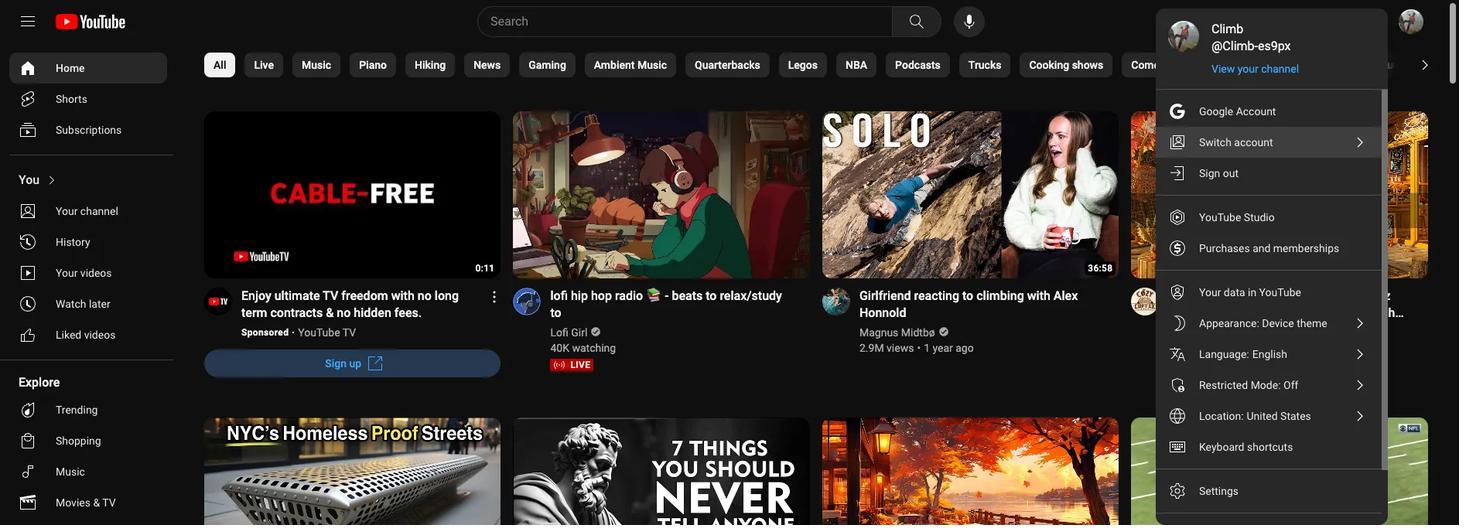 Task type: vqa. For each thing, say whether or not it's contained in the screenshot.
legal
no



Task type: describe. For each thing, give the bounding box(es) containing it.
ambient music
[[594, 59, 667, 71]]

4.3k
[[1169, 342, 1191, 354]]

mode:
[[1251, 379, 1281, 392]]

shortcuts
[[1248, 441, 1294, 454]]

view your channel
[[1212, 63, 1299, 75]]

live status
[[551, 359, 594, 371]]

to inside girlfriend reacting to climbing with alex honnold
[[963, 288, 974, 303]]

explore
[[19, 375, 60, 390]]

2 vertical spatial &
[[93, 497, 100, 509]]

enjoy ultimate tv freedom with no long term contracts & no hidden fees.
[[241, 288, 459, 320]]

happy
[[1169, 288, 1204, 303]]

working
[[1246, 322, 1292, 337]]

girlfriend reacting to climbing with alex honnold by magnus midtbø 2,985,267 views 1 year ago 36 minutes from your watch later playlist element
[[860, 288, 1101, 322]]

you
[[19, 173, 40, 187]]

switch account
[[1200, 136, 1274, 149]]

tab list containing all
[[204, 43, 1460, 87]]

gaming
[[529, 59, 566, 71]]

in
[[1248, 286, 1257, 299]]

liked
[[56, 329, 81, 341]]

liked videos
[[56, 329, 116, 341]]

1
[[924, 342, 930, 354]]

avatar image image
[[1399, 9, 1424, 34]]

relax/study
[[720, 288, 782, 303]]

with for no
[[391, 288, 415, 303]]

your for your videos
[[56, 267, 78, 279]]

sign up link
[[204, 350, 501, 377]]

cozy coffee shop link
[[1169, 325, 1256, 340]]

tv for &
[[102, 497, 116, 509]]

hidden
[[354, 305, 391, 320]]

sign for sign out
[[1200, 167, 1221, 180]]

lofi girl link
[[551, 325, 589, 340]]

memberships
[[1274, 242, 1340, 255]]

36 minutes, 58 seconds element
[[1088, 263, 1113, 274]]

reacting
[[914, 288, 960, 303]]

english
[[1253, 348, 1288, 361]]

appearance:
[[1200, 317, 1260, 330]]

youtube studio
[[1200, 211, 1275, 224]]

climb @climb-es9px
[[1212, 22, 1291, 53]]

your videos
[[56, 267, 112, 279]]

sign for sign up
[[325, 357, 347, 370]]

all
[[214, 59, 226, 71]]

lofi hip hop radio 📚 - beats to relax/study to link
[[551, 288, 792, 322]]

games
[[1406, 59, 1439, 71]]

11 seconds element
[[476, 263, 495, 274]]

tv for ultimate
[[323, 288, 338, 303]]

shopping
[[56, 435, 101, 447]]

lofi hip hop radio 📚 - beats to relax/study to by lofi girl 299,617,567 views element
[[551, 288, 792, 322]]

ultimate
[[275, 288, 320, 303]]

36:58 link
[[823, 111, 1119, 280]]

coffee inside cozy coffee shop 4.3k watching
[[1195, 326, 1227, 339]]

piano
[[359, 59, 387, 71]]

shorts
[[56, 93, 87, 105]]

happy autumn morning & relaxing jazz instrumental music at outdoor coffee shop ambience for working
[[1169, 288, 1410, 337]]

your data in youtube
[[1200, 286, 1302, 299]]

outdoor
[[1293, 305, 1338, 320]]

with for alex
[[1028, 288, 1051, 303]]

keyboard
[[1200, 441, 1245, 454]]

girl
[[571, 326, 588, 339]]

lofi girl image
[[513, 288, 541, 316]]

instrumental
[[1169, 305, 1239, 320]]

36:58
[[1088, 263, 1113, 274]]

@climb-
[[1212, 39, 1258, 53]]

hop
[[591, 288, 612, 303]]

google account
[[1200, 105, 1277, 118]]

contracts
[[270, 305, 323, 320]]

settings
[[1200, 485, 1239, 498]]

cooking
[[1030, 59, 1070, 71]]

sign up
[[325, 357, 362, 370]]

shop inside the happy autumn morning & relaxing jazz instrumental music at outdoor coffee shop ambience for working
[[1381, 305, 1410, 320]]

jazz
[[1365, 288, 1391, 303]]

happy autumn morning & relaxing jazz instrumental music at outdoor coffee shop ambience for working link
[[1169, 288, 1410, 337]]

movies
[[56, 497, 90, 509]]

📚
[[646, 288, 662, 303]]

action-adventure games
[[1320, 59, 1439, 71]]

movies & tv
[[56, 497, 116, 509]]

2.9m
[[860, 342, 884, 354]]

up
[[349, 357, 362, 370]]

magnus midtbø link
[[860, 325, 937, 340]]

youtube for youtube tv
[[298, 326, 340, 339]]

alex
[[1054, 288, 1078, 303]]

comedy
[[1132, 59, 1172, 71]]

1 horizontal spatial no
[[418, 288, 432, 303]]

lofi girl
[[551, 326, 588, 339]]

and
[[1253, 242, 1271, 255]]

language:
[[1200, 348, 1250, 361]]

go to channel: youtube tv. image
[[204, 288, 232, 316]]

news
[[474, 59, 501, 71]]

videos for your videos
[[80, 267, 112, 279]]

ambience
[[1169, 322, 1224, 337]]

girlfriend reacting to climbing with alex honnold
[[860, 288, 1078, 320]]

Sign up text field
[[325, 357, 362, 370]]

morning
[[1254, 288, 1300, 303]]

1 horizontal spatial to
[[706, 288, 717, 303]]

0:11 button
[[204, 111, 501, 280]]

videos for liked videos
[[84, 329, 116, 341]]

magnus midtbø image
[[823, 288, 851, 316]]

account
[[1236, 105, 1277, 118]]



Task type: locate. For each thing, give the bounding box(es) containing it.
watch
[[56, 298, 86, 310]]

0 horizontal spatial channel
[[80, 205, 118, 217]]

location: united states
[[1200, 410, 1312, 423]]

live
[[254, 59, 274, 71]]

no up the go to channel: youtube tv. element
[[337, 305, 351, 320]]

keyboard shortcuts link
[[1156, 432, 1382, 463], [1156, 432, 1382, 463]]

with left alex
[[1028, 288, 1051, 303]]

with
[[391, 288, 415, 303], [1028, 288, 1051, 303]]

watching down girl
[[572, 342, 616, 354]]

studio
[[1244, 211, 1275, 224]]

climbing
[[977, 288, 1024, 303]]

music link
[[9, 457, 167, 488], [9, 457, 167, 488]]

cozy coffee shop image
[[1132, 288, 1160, 316]]

tab list
[[204, 43, 1460, 87]]

google
[[1200, 105, 1234, 118]]

midtbø
[[901, 326, 935, 339]]

Search text field
[[491, 12, 889, 32]]

1 horizontal spatial channel
[[1262, 63, 1299, 75]]

data
[[1224, 286, 1246, 299]]

youtube
[[1200, 211, 1242, 224], [1260, 286, 1302, 299], [298, 326, 340, 339]]

0 vertical spatial your
[[56, 205, 78, 217]]

1 horizontal spatial coffee
[[1341, 305, 1378, 320]]

0 vertical spatial tv
[[323, 288, 338, 303]]

1 horizontal spatial sign
[[1200, 167, 1221, 180]]

to
[[706, 288, 717, 303], [963, 288, 974, 303], [551, 305, 562, 320]]

go to channel: youtube tv. element
[[298, 326, 356, 339]]

tv down enjoy ultimate tv freedom with no long term contracts & no hidden fees.
[[343, 326, 356, 339]]

1 horizontal spatial shop
[[1381, 305, 1410, 320]]

term
[[241, 305, 267, 320]]

theme
[[1297, 317, 1328, 330]]

to right reacting
[[963, 288, 974, 303]]

0:11 link
[[204, 111, 501, 280]]

with up "fees."
[[391, 288, 415, 303]]

channel down es9px at the right of the page
[[1262, 63, 1299, 75]]

1 vertical spatial shop
[[1230, 326, 1255, 339]]

switch
[[1200, 136, 1232, 149]]

youtube up "purchases"
[[1200, 211, 1242, 224]]

shorts link
[[9, 84, 167, 115], [9, 84, 167, 115]]

& up the outdoor
[[1304, 288, 1311, 303]]

your data in youtube link
[[1156, 277, 1382, 308], [1156, 277, 1382, 308]]

1 vertical spatial videos
[[84, 329, 116, 341]]

girlfriend reacting to climbing with alex honnold link
[[860, 288, 1101, 322]]

coffee down "jazz"
[[1341, 305, 1378, 320]]

home
[[56, 62, 85, 74]]

0 horizontal spatial coffee
[[1195, 326, 1227, 339]]

videos up later
[[80, 267, 112, 279]]

coffee
[[1341, 305, 1378, 320], [1195, 326, 1227, 339]]

lofi hip hop radio 📚 - beats to relax/study to
[[551, 288, 782, 320]]

sign left out
[[1200, 167, 1221, 180]]

language: english
[[1200, 348, 1288, 361]]

2 horizontal spatial to
[[963, 288, 974, 303]]

0 vertical spatial shop
[[1381, 305, 1410, 320]]

purchases and memberships
[[1200, 242, 1340, 255]]

0 vertical spatial channel
[[1262, 63, 1299, 75]]

channel up history
[[80, 205, 118, 217]]

1 vertical spatial no
[[337, 305, 351, 320]]

purchases
[[1200, 242, 1250, 255]]

appearance: device theme option
[[1156, 308, 1382, 339]]

shop up the language: english on the right of page
[[1230, 326, 1255, 339]]

podcasts
[[896, 59, 941, 71]]

your channel link
[[9, 196, 167, 227], [9, 196, 167, 227]]

& up the youtube tv on the left bottom of the page
[[326, 305, 334, 320]]

your for your data in youtube
[[1200, 286, 1222, 299]]

2 with from the left
[[1028, 288, 1051, 303]]

tv inside enjoy ultimate tv freedom with no long term contracts & no hidden fees.
[[323, 288, 338, 303]]

trending
[[56, 404, 98, 416]]

coffee inside the happy autumn morning & relaxing jazz instrumental music at outdoor coffee shop ambience for working
[[1341, 305, 1378, 320]]

music right ambient
[[638, 59, 667, 71]]

None search field
[[450, 6, 945, 37]]

1 horizontal spatial &
[[326, 305, 334, 320]]

trucks
[[969, 59, 1002, 71]]

music up movies
[[56, 466, 85, 478]]

videos down later
[[84, 329, 116, 341]]

0 vertical spatial &
[[1304, 288, 1311, 303]]

0 horizontal spatial no
[[337, 305, 351, 320]]

freedom
[[342, 288, 388, 303]]

1 vertical spatial tv
[[343, 326, 356, 339]]

1 horizontal spatial youtube
[[1200, 211, 1242, 224]]

0 vertical spatial coffee
[[1341, 305, 1378, 320]]

1 horizontal spatial watching
[[1193, 342, 1237, 354]]

1 vertical spatial channel
[[80, 205, 118, 217]]

off
[[1284, 379, 1299, 392]]

youtube down contracts
[[298, 326, 340, 339]]

your videos link
[[9, 258, 167, 289], [9, 258, 167, 289]]

shop inside cozy coffee shop 4.3k watching
[[1230, 326, 1255, 339]]

0 vertical spatial no
[[418, 288, 432, 303]]

restricted mode: off link
[[1156, 370, 1382, 401], [1156, 370, 1382, 401]]

girlfriend
[[860, 288, 911, 303]]

enjoy
[[241, 288, 271, 303]]

tv
[[323, 288, 338, 303], [343, 326, 356, 339], [102, 497, 116, 509]]

shop down "jazz"
[[1381, 305, 1410, 320]]

subscriptions
[[56, 124, 122, 136]]

ambient
[[594, 59, 635, 71]]

radio
[[615, 288, 643, 303]]

relaxing
[[1315, 288, 1362, 303]]

nba
[[846, 59, 868, 71]]

2 watching from the left
[[1193, 342, 1237, 354]]

restricted mode: off
[[1200, 379, 1299, 392]]

1 watching from the left
[[572, 342, 616, 354]]

0 horizontal spatial tv
[[102, 497, 116, 509]]

your channel
[[56, 205, 118, 217]]

coffee down instrumental
[[1195, 326, 1227, 339]]

with inside girlfriend reacting to climbing with alex honnold
[[1028, 288, 1051, 303]]

watch later
[[56, 298, 110, 310]]

view your channel link
[[1212, 61, 1301, 77]]

0 horizontal spatial &
[[93, 497, 100, 509]]

1 vertical spatial &
[[326, 305, 334, 320]]

honnold
[[860, 305, 907, 320]]

es9px
[[1258, 39, 1291, 53]]

40k watching
[[551, 342, 616, 354]]

youtube tv
[[298, 326, 356, 339]]

0 vertical spatial sign
[[1200, 167, 1221, 180]]

1 vertical spatial your
[[56, 267, 78, 279]]

your
[[1238, 63, 1259, 75]]

ago
[[956, 342, 974, 354]]

your up history
[[56, 205, 78, 217]]

music up working
[[1242, 305, 1276, 320]]

your up "watch" on the bottom left of the page
[[56, 267, 78, 279]]

sponsored
[[241, 327, 289, 338]]

2 vertical spatial your
[[1200, 286, 1222, 299]]

with inside enjoy ultimate tv freedom with no long term contracts & no hidden fees.
[[391, 288, 415, 303]]

restricted
[[1200, 379, 1248, 392]]

purchases and memberships link
[[1156, 233, 1382, 264], [1156, 233, 1382, 264]]

0 vertical spatial videos
[[80, 267, 112, 279]]

watch later link
[[9, 289, 167, 320], [9, 289, 167, 320]]

climb
[[1212, 22, 1244, 36]]

0 horizontal spatial watching
[[572, 342, 616, 354]]

& inside the happy autumn morning & relaxing jazz instrumental music at outdoor coffee shop ambience for working
[[1304, 288, 1311, 303]]

& inside enjoy ultimate tv freedom with no long term contracts & no hidden fees.
[[326, 305, 334, 320]]

your up instrumental
[[1200, 286, 1222, 299]]

1 vertical spatial youtube
[[1260, 286, 1302, 299]]

2 horizontal spatial youtube
[[1260, 286, 1302, 299]]

driving
[[1258, 59, 1292, 71]]

1 vertical spatial coffee
[[1195, 326, 1227, 339]]

2 horizontal spatial tv
[[343, 326, 356, 339]]

united
[[1247, 410, 1278, 423]]

youtube studio link
[[1156, 202, 1382, 233], [1156, 202, 1382, 233]]

0 horizontal spatial to
[[551, 305, 562, 320]]

states
[[1281, 410, 1312, 423]]

& right movies
[[93, 497, 100, 509]]

2 horizontal spatial &
[[1304, 288, 1311, 303]]

ad - enjoy ultimate tv freedom with no long term contracts & no hidden fees. - 11 seconds - watch across your devices and start streaming the tv you love. - youtube tv - play video element
[[241, 288, 483, 322]]

sign left the up
[[325, 357, 347, 370]]

you link
[[9, 165, 167, 196], [9, 165, 167, 196]]

youtube for youtube studio
[[1200, 211, 1242, 224]]

happy autumn morning & relaxing jazz instrumental music at outdoor coffee shop ambience for working by cozy coffee shop 1,780,405 views element
[[1169, 288, 1410, 337]]

-
[[665, 288, 669, 303]]

settings link
[[1156, 476, 1382, 507], [1156, 476, 1382, 507]]

out
[[1223, 167, 1239, 180]]

watching down cozy coffee shop link
[[1193, 342, 1237, 354]]

your for your channel
[[56, 205, 78, 217]]

no
[[418, 288, 432, 303], [337, 305, 351, 320]]

to right beats
[[706, 288, 717, 303]]

2 vertical spatial youtube
[[298, 326, 340, 339]]

1 with from the left
[[391, 288, 415, 303]]

youtube up at
[[1260, 286, 1302, 299]]

no left the long
[[418, 288, 432, 303]]

magnus
[[860, 326, 899, 339]]

watching inside cozy coffee shop 4.3k watching
[[1193, 342, 1237, 354]]

1 vertical spatial sign
[[325, 357, 347, 370]]

1 horizontal spatial with
[[1028, 288, 1051, 303]]

at
[[1279, 305, 1290, 320]]

tv right ultimate
[[323, 288, 338, 303]]

google account link
[[1156, 96, 1382, 127], [1156, 96, 1382, 127]]

shows
[[1072, 59, 1104, 71]]

cozy coffee shop 4.3k watching
[[1169, 326, 1255, 354]]

hiking
[[415, 59, 446, 71]]

lofi
[[551, 326, 569, 339]]

2 vertical spatial tv
[[102, 497, 116, 509]]

0 horizontal spatial with
[[391, 288, 415, 303]]

0 horizontal spatial youtube
[[298, 326, 340, 339]]

your
[[56, 205, 78, 217], [56, 267, 78, 279], [1200, 286, 1222, 299]]

music right live
[[302, 59, 331, 71]]

0 horizontal spatial shop
[[1230, 326, 1255, 339]]

music inside the happy autumn morning & relaxing jazz instrumental music at outdoor coffee shop ambience for working
[[1242, 305, 1276, 320]]

watching
[[572, 342, 616, 354], [1193, 342, 1237, 354]]

sign
[[1200, 167, 1221, 180], [325, 357, 347, 370]]

videos
[[80, 267, 112, 279], [84, 329, 116, 341]]

0 horizontal spatial sign
[[325, 357, 347, 370]]

tv right movies
[[102, 497, 116, 509]]

sign out
[[1200, 167, 1239, 180]]

1 horizontal spatial tv
[[323, 288, 338, 303]]

shopping link
[[9, 426, 167, 457], [9, 426, 167, 457]]

0 vertical spatial youtube
[[1200, 211, 1242, 224]]

to down lofi
[[551, 305, 562, 320]]



